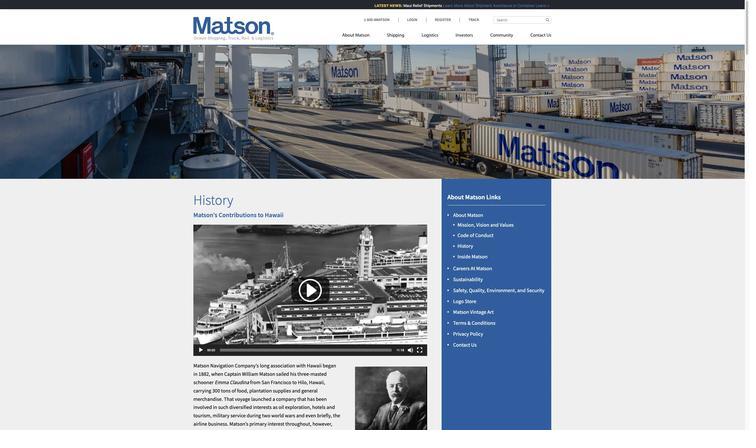Task type: locate. For each thing, give the bounding box(es) containing it.
the down interest
[[268, 429, 275, 431]]

history
[[193, 191, 233, 209], [458, 243, 473, 250]]

safety, quality, environment, and security link
[[453, 287, 545, 294]]

learn more about shipment assistance or container loans > link
[[439, 3, 545, 8]]

contact
[[531, 33, 546, 38], [453, 342, 470, 348]]

0 vertical spatial contact
[[531, 33, 546, 38]]

search image
[[546, 18, 550, 22]]

matson
[[355, 33, 370, 38], [465, 193, 485, 201], [467, 212, 483, 219], [472, 254, 488, 260], [476, 265, 492, 272], [453, 309, 469, 316], [193, 363, 209, 369], [259, 371, 275, 378]]

investors
[[456, 33, 473, 38]]

0 vertical spatial history
[[193, 191, 233, 209]]

0 horizontal spatial to
[[258, 211, 264, 219]]

and right coast
[[305, 429, 313, 431]]

top menu navigation
[[342, 30, 552, 42]]

contact down the 'search' search box on the right top
[[531, 33, 546, 38]]

general
[[302, 388, 318, 394]]

0 horizontal spatial contact us
[[453, 342, 477, 348]]

carrying
[[193, 388, 211, 394], [214, 429, 232, 431]]

1 vertical spatial hawaii
[[307, 363, 322, 369]]

oil
[[279, 404, 284, 411]]

1882,
[[199, 371, 210, 378]]

1 vertical spatial contact us
[[453, 342, 477, 348]]

matson vintage art
[[453, 309, 494, 316]]

1 vertical spatial in
[[213, 404, 217, 411]]

assistance
[[489, 3, 507, 8]]

of right tons
[[232, 388, 236, 394]]

0 horizontal spatial matson's
[[193, 211, 217, 219]]

logo store link
[[453, 298, 477, 305]]

0 vertical spatial the
[[333, 413, 340, 419]]

of right code
[[470, 232, 474, 239]]

1 horizontal spatial history
[[458, 243, 473, 250]]

1 vertical spatial contact us link
[[453, 342, 477, 348]]

login
[[407, 17, 417, 22]]

and up the throughout,
[[296, 413, 305, 419]]

latest
[[370, 3, 384, 8]]

about matson links section
[[435, 179, 559, 431]]

matson right at
[[476, 265, 492, 272]]

matson left links on the right top
[[465, 193, 485, 201]]

1-
[[364, 17, 367, 22]]

0 vertical spatial matson's
[[193, 211, 217, 219]]

to right contributions
[[258, 211, 264, 219]]

contact us down search icon
[[531, 33, 552, 38]]

800-
[[367, 17, 374, 22]]

0 horizontal spatial carrying
[[193, 388, 211, 394]]

contact us
[[531, 33, 552, 38], [453, 342, 477, 348]]

history inside the about matson links 'section'
[[458, 243, 473, 250]]

carrying down schooner
[[193, 388, 211, 394]]

quality,
[[469, 287, 486, 294]]

about inside top menu navigation
[[342, 33, 354, 38]]

0 horizontal spatial in
[[193, 371, 198, 378]]

inside
[[458, 254, 471, 260]]

1 vertical spatial of
[[232, 388, 236, 394]]

1 vertical spatial been
[[202, 429, 213, 431]]

1 vertical spatial history
[[458, 243, 473, 250]]

to inside from san francisco to hilo, hawaii, carrying 300 tons of food, plantation supplies and general merchandise. that voyage launched a company that has been involved in such diversified interests as oil exploration, hotels and tourism, military service during two world wars and even briefly, the airline business. matson's primary interest throughout, however, has been carrying freight between the pacific coast and hawaii.
[[292, 379, 297, 386]]

1 vertical spatial matson's
[[230, 421, 248, 428]]

0 horizontal spatial about matson
[[342, 33, 370, 38]]

three-
[[298, 371, 311, 378]]

world
[[271, 413, 284, 419]]

shipments
[[419, 3, 438, 8]]

0 horizontal spatial history
[[193, 191, 233, 209]]

about matson
[[342, 33, 370, 38], [453, 212, 483, 219]]

hawaii.
[[314, 429, 330, 431]]

contact us inside top menu navigation
[[531, 33, 552, 38]]

about matson link
[[342, 30, 378, 42], [453, 212, 483, 219]]

0 horizontal spatial hawaii
[[265, 211, 284, 219]]

news:
[[385, 3, 398, 8]]

has down general
[[307, 396, 315, 403]]

contact down privacy
[[453, 342, 470, 348]]

and
[[490, 222, 499, 228], [517, 287, 526, 294], [292, 388, 301, 394], [327, 404, 335, 411], [296, 413, 305, 419], [305, 429, 313, 431]]

about matson links
[[448, 193, 501, 201]]

history up contributions
[[193, 191, 233, 209]]

matson down 1- at the left top
[[355, 33, 370, 38]]

carrying down "business."
[[214, 429, 232, 431]]

register
[[435, 17, 451, 22]]

logistics
[[422, 33, 438, 38]]

of inside the about matson links 'section'
[[470, 232, 474, 239]]

1 vertical spatial has
[[193, 429, 201, 431]]

been
[[316, 396, 327, 403], [202, 429, 213, 431]]

vision
[[476, 222, 489, 228]]

1 vertical spatial us
[[471, 342, 477, 348]]

track
[[469, 17, 479, 22]]

1 horizontal spatial us
[[547, 33, 552, 38]]

us down policy
[[471, 342, 477, 348]]

about matson link up 'mission,' at the bottom of page
[[453, 212, 483, 219]]

1 horizontal spatial in
[[213, 404, 217, 411]]

primary
[[250, 421, 267, 428]]

1 vertical spatial about matson link
[[453, 212, 483, 219]]

contributions
[[219, 211, 257, 219]]

military
[[213, 413, 230, 419]]

the right briefly,
[[333, 413, 340, 419]]

contact us inside the about matson links 'section'
[[453, 342, 477, 348]]

0 vertical spatial contact us
[[531, 33, 552, 38]]

1 vertical spatial to
[[292, 379, 297, 386]]

1 horizontal spatial of
[[470, 232, 474, 239]]

1 vertical spatial contact
[[453, 342, 470, 348]]

been up hotels
[[316, 396, 327, 403]]

0 horizontal spatial us
[[471, 342, 477, 348]]

emma
[[215, 379, 229, 386]]

contact us link down search icon
[[522, 30, 552, 42]]

a
[[273, 396, 275, 403]]

0 horizontal spatial of
[[232, 388, 236, 394]]

and up briefly,
[[327, 404, 335, 411]]

to
[[258, 211, 264, 219], [292, 379, 297, 386]]

began
[[323, 363, 336, 369]]

careers at matson link
[[453, 265, 492, 272]]

about matson inside 'section'
[[453, 212, 483, 219]]

in left such
[[213, 404, 217, 411]]

0 horizontal spatial has
[[193, 429, 201, 431]]

been down the "airline"
[[202, 429, 213, 431]]

san
[[262, 379, 270, 386]]

sustainability link
[[453, 276, 483, 283]]

tons
[[221, 388, 231, 394]]

0 vertical spatial carrying
[[193, 388, 211, 394]]

None search field
[[494, 16, 552, 24]]

masted
[[311, 371, 327, 378]]

1 horizontal spatial carrying
[[214, 429, 232, 431]]

1 vertical spatial carrying
[[214, 429, 232, 431]]

1 horizontal spatial to
[[292, 379, 297, 386]]

1 horizontal spatial contact us link
[[522, 30, 552, 42]]

supplies
[[273, 388, 291, 394]]

contact us link
[[522, 30, 552, 42], [453, 342, 477, 348]]

us down search icon
[[547, 33, 552, 38]]

0 vertical spatial about matson
[[342, 33, 370, 38]]

0 vertical spatial has
[[307, 396, 315, 403]]

about
[[459, 3, 470, 8], [342, 33, 354, 38], [448, 193, 464, 201], [453, 212, 466, 219]]

history up inside
[[458, 243, 473, 250]]

privacy policy link
[[453, 331, 483, 338]]

1 horizontal spatial contact
[[531, 33, 546, 38]]

1 horizontal spatial contact us
[[531, 33, 552, 38]]

of
[[470, 232, 474, 239], [232, 388, 236, 394]]

hilo,
[[298, 379, 308, 386]]

business.
[[208, 421, 228, 428]]

security
[[527, 287, 545, 294]]

to left hilo,
[[292, 379, 297, 386]]

latest news: maui relief shipments learn more about shipment assistance or container loans >
[[370, 3, 545, 8]]

voyage
[[235, 396, 250, 403]]

about matson down 1- at the left top
[[342, 33, 370, 38]]

0 vertical spatial hawaii
[[265, 211, 284, 219]]

1 vertical spatial about matson
[[453, 212, 483, 219]]

0 horizontal spatial the
[[268, 429, 275, 431]]

matson up at
[[472, 254, 488, 260]]

has
[[307, 396, 315, 403], [193, 429, 201, 431]]

contact us link down privacy policy link at the bottom right of page
[[453, 342, 477, 348]]

1 horizontal spatial has
[[307, 396, 315, 403]]

0 vertical spatial been
[[316, 396, 327, 403]]

history link
[[458, 243, 473, 250]]

0 vertical spatial of
[[470, 232, 474, 239]]

environment,
[[487, 287, 516, 294]]

has down the "airline"
[[193, 429, 201, 431]]

us
[[547, 33, 552, 38], [471, 342, 477, 348]]

emma claudina
[[215, 379, 249, 386]]

0 horizontal spatial contact
[[453, 342, 470, 348]]

involved
[[193, 404, 212, 411]]

1 horizontal spatial about matson
[[453, 212, 483, 219]]

0 vertical spatial about matson link
[[342, 30, 378, 42]]

or
[[508, 3, 512, 8]]

about matson link down 1- at the left top
[[342, 30, 378, 42]]

terms & conditions
[[453, 320, 496, 327]]

0 vertical spatial in
[[193, 371, 198, 378]]

&
[[468, 320, 471, 327]]

0 vertical spatial us
[[547, 33, 552, 38]]

that
[[224, 396, 234, 403]]

mission, vision and values link
[[458, 222, 514, 228]]

contact us down privacy policy link at the bottom right of page
[[453, 342, 477, 348]]

Search search field
[[494, 16, 552, 24]]

us inside top menu navigation
[[547, 33, 552, 38]]

1 horizontal spatial matson's
[[230, 421, 248, 428]]

in left the 1882,
[[193, 371, 198, 378]]

tourism,
[[193, 413, 212, 419]]

1 horizontal spatial hawaii
[[307, 363, 322, 369]]

launched
[[251, 396, 272, 403]]

hawaii inside matson navigation company's long association with hawaii began in 1882, when captain william matson sailed his three-masted schooner
[[307, 363, 322, 369]]

community link
[[482, 30, 522, 42]]

blue matson logo with ocean, shipping, truck, rail and logistics written beneath it. image
[[193, 17, 274, 41]]

0 vertical spatial to
[[258, 211, 264, 219]]

about matson up 'mission,' at the bottom of page
[[453, 212, 483, 219]]

during
[[247, 413, 261, 419]]

in inside from san francisco to hilo, hawaii, carrying 300 tons of food, plantation supplies and general merchandise. that voyage launched a company that has been involved in such diversified interests as oil exploration, hotels and tourism, military service during two world wars and even briefly, the airline business. matson's primary interest throughout, however, has been carrying freight between the pacific coast and hawaii.
[[213, 404, 217, 411]]

matson navigation company's long association with hawaii began in 1882, when captain william matson sailed his three-masted schooner
[[193, 363, 336, 386]]

0 horizontal spatial been
[[202, 429, 213, 431]]



Task type: describe. For each thing, give the bounding box(es) containing it.
matson up vision
[[467, 212, 483, 219]]

matson vintage art link
[[453, 309, 494, 316]]

between
[[248, 429, 267, 431]]

merchandise.
[[193, 396, 223, 403]]

matson's inside from san francisco to hilo, hawaii, carrying 300 tons of food, plantation supplies and general merchandise. that voyage launched a company that has been involved in such diversified interests as oil exploration, hotels and tourism, military service during two world wars and even briefly, the airline business. matson's primary interest throughout, however, has been carrying freight between the pacific coast and hawaii.
[[230, 421, 248, 428]]

diversified
[[229, 404, 252, 411]]

shipping
[[387, 33, 405, 38]]

of inside from san francisco to hilo, hawaii, carrying 300 tons of food, plantation supplies and general merchandise. that voyage launched a company that has been involved in such diversified interests as oil exploration, hotels and tourism, military service during two world wars and even briefly, the airline business. matson's primary interest throughout, however, has been carrying freight between the pacific coast and hawaii.
[[232, 388, 236, 394]]

matson up san
[[259, 371, 275, 378]]

maui
[[399, 3, 407, 8]]

inside matson link
[[458, 254, 488, 260]]

us inside the about matson links 'section'
[[471, 342, 477, 348]]

0 vertical spatial contact us link
[[522, 30, 552, 42]]

long
[[260, 363, 270, 369]]

contact inside the about matson links 'section'
[[453, 342, 470, 348]]

airline
[[193, 421, 207, 428]]

code of conduct
[[458, 232, 494, 239]]

art
[[487, 309, 494, 316]]

food,
[[237, 388, 248, 394]]

about matson inside top menu navigation
[[342, 33, 370, 38]]

hotels
[[312, 404, 326, 411]]

even
[[306, 413, 316, 419]]

1-800-4matson
[[364, 17, 390, 22]]

exploration,
[[285, 404, 311, 411]]

conduct
[[475, 232, 494, 239]]

claudina
[[230, 379, 249, 386]]

with
[[296, 363, 306, 369]]

association
[[271, 363, 295, 369]]

vintage
[[470, 309, 486, 316]]

such
[[218, 404, 228, 411]]

matson up "terms" in the bottom right of the page
[[453, 309, 469, 316]]

shipping link
[[378, 30, 413, 42]]

his
[[290, 371, 296, 378]]

privacy policy
[[453, 331, 483, 338]]

policy
[[470, 331, 483, 338]]

privacy
[[453, 331, 469, 338]]

company's
[[235, 363, 259, 369]]

plantation
[[249, 388, 272, 394]]

and right vision
[[490, 222, 499, 228]]

values
[[500, 222, 514, 228]]

matson's contributions to hawaii
[[193, 211, 284, 219]]

and up that
[[292, 388, 301, 394]]

careers at matson
[[453, 265, 492, 272]]

community
[[490, 33, 513, 38]]

william
[[242, 371, 258, 378]]

inside matson
[[458, 254, 488, 260]]

matson inside "link"
[[355, 33, 370, 38]]

briefly,
[[317, 413, 332, 419]]

mission, vision and values
[[458, 222, 514, 228]]

service
[[231, 413, 246, 419]]

register link
[[426, 17, 460, 22]]

when
[[211, 371, 223, 378]]

throughout,
[[285, 421, 312, 428]]

logo
[[453, 298, 464, 305]]

store
[[465, 298, 477, 305]]

schooner
[[193, 379, 214, 386]]

in inside matson navigation company's long association with hawaii began in 1882, when captain william matson sailed his three-masted schooner
[[193, 371, 198, 378]]

terms & conditions link
[[453, 320, 496, 327]]

logistics link
[[413, 30, 447, 42]]

at
[[471, 265, 475, 272]]

>
[[543, 3, 545, 8]]

container
[[513, 3, 530, 8]]

navigation
[[210, 363, 234, 369]]

1 horizontal spatial been
[[316, 396, 327, 403]]

matson up the 1882,
[[193, 363, 209, 369]]

track link
[[460, 17, 479, 22]]

video player application
[[193, 225, 427, 358]]

investors link
[[447, 30, 482, 42]]

from san francisco to hilo, hawaii, carrying 300 tons of food, plantation supplies and general merchandise. that voyage launched a company that has been involved in such diversified interests as oil exploration, hotels and tourism, military service during two world wars and even briefly, the airline business. matson's primary interest throughout, however, has been carrying freight between the pacific coast and hawaii.
[[193, 379, 340, 431]]

shipment
[[471, 3, 488, 8]]

0 horizontal spatial about matson link
[[342, 30, 378, 42]]

1 horizontal spatial about matson link
[[453, 212, 483, 219]]

0 horizontal spatial contact us link
[[453, 342, 477, 348]]

300
[[212, 388, 220, 394]]

contact inside top menu navigation
[[531, 33, 546, 38]]

relief
[[408, 3, 418, 8]]

hawaii,
[[309, 379, 325, 386]]

1 horizontal spatial the
[[333, 413, 340, 419]]

interests
[[253, 404, 272, 411]]

careers
[[453, 265, 470, 272]]

however,
[[313, 421, 332, 428]]

company
[[276, 396, 296, 403]]

conditions
[[472, 320, 496, 327]]

sustainability
[[453, 276, 483, 283]]

cranes load and offload matson containers from the containership at the terminal. image
[[0, 36, 745, 179]]

1 vertical spatial the
[[268, 429, 275, 431]]

as
[[273, 404, 278, 411]]

and left security
[[517, 287, 526, 294]]

login link
[[398, 17, 426, 22]]

freight
[[233, 429, 247, 431]]

safety, quality, environment, and security
[[453, 287, 545, 294]]

1-800-4matson link
[[364, 17, 398, 22]]

terms
[[453, 320, 467, 327]]

interest
[[268, 421, 284, 428]]

pacific
[[276, 429, 291, 431]]



Task type: vqa. For each thing, say whether or not it's contained in the screenshot.
contact inside the ABOUT MATSON LINKS 'section'
yes



